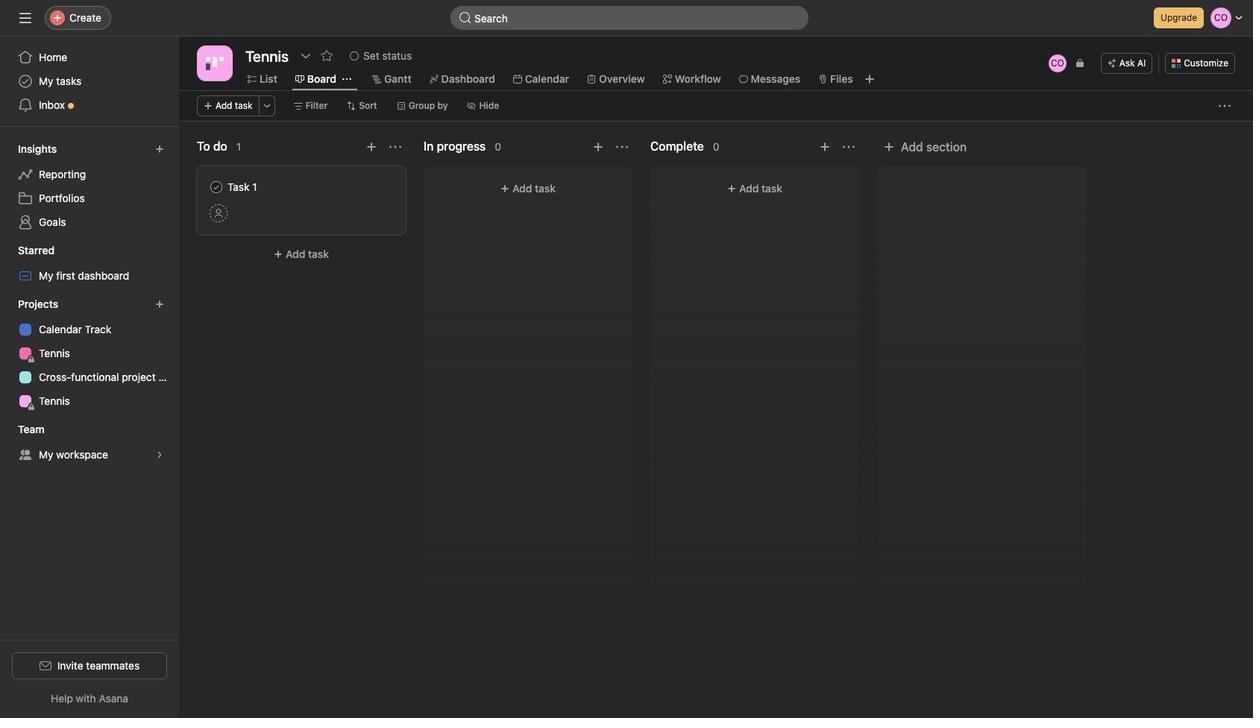Task type: locate. For each thing, give the bounding box(es) containing it.
more section actions image for first add task icon
[[616, 141, 628, 153]]

teams element
[[0, 416, 179, 470]]

more actions image
[[1219, 100, 1231, 112]]

1 horizontal spatial more section actions image
[[616, 141, 628, 153]]

hide sidebar image
[[19, 12, 31, 24]]

mark complete image
[[207, 178, 225, 196]]

1 horizontal spatial add task image
[[819, 141, 831, 153]]

more section actions image
[[389, 141, 401, 153], [616, 141, 628, 153]]

0 horizontal spatial more section actions image
[[389, 141, 401, 153]]

prominent image
[[460, 12, 471, 24]]

None text field
[[242, 43, 293, 69]]

add tab image
[[864, 73, 876, 85]]

projects element
[[0, 291, 179, 416]]

0 horizontal spatial add task image
[[592, 141, 604, 153]]

insights element
[[0, 136, 179, 237]]

2 more section actions image from the left
[[616, 141, 628, 153]]

more section actions image for add task image
[[389, 141, 401, 153]]

new insights image
[[155, 145, 164, 154]]

add task image
[[592, 141, 604, 153], [819, 141, 831, 153]]

see details, my workspace image
[[155, 451, 164, 460]]

1 more section actions image from the left
[[389, 141, 401, 153]]

Search tasks, projects, and more text field
[[451, 6, 809, 30]]

new project or portfolio image
[[155, 300, 164, 309]]

None field
[[451, 6, 809, 30]]



Task type: describe. For each thing, give the bounding box(es) containing it.
2 add task image from the left
[[819, 141, 831, 153]]

add to starred image
[[321, 50, 333, 62]]

Mark complete checkbox
[[207, 178, 225, 196]]

starred element
[[0, 237, 179, 291]]

board image
[[206, 54, 224, 72]]

tab actions image
[[342, 75, 351, 84]]

show options image
[[300, 50, 312, 62]]

more actions image
[[262, 101, 271, 110]]

more section actions image
[[843, 141, 855, 153]]

co image
[[1051, 54, 1064, 72]]

global element
[[0, 37, 179, 126]]

1 add task image from the left
[[592, 141, 604, 153]]

add task image
[[366, 141, 377, 153]]



Task type: vqa. For each thing, say whether or not it's contained in the screenshot.
'Mark complete' option
yes



